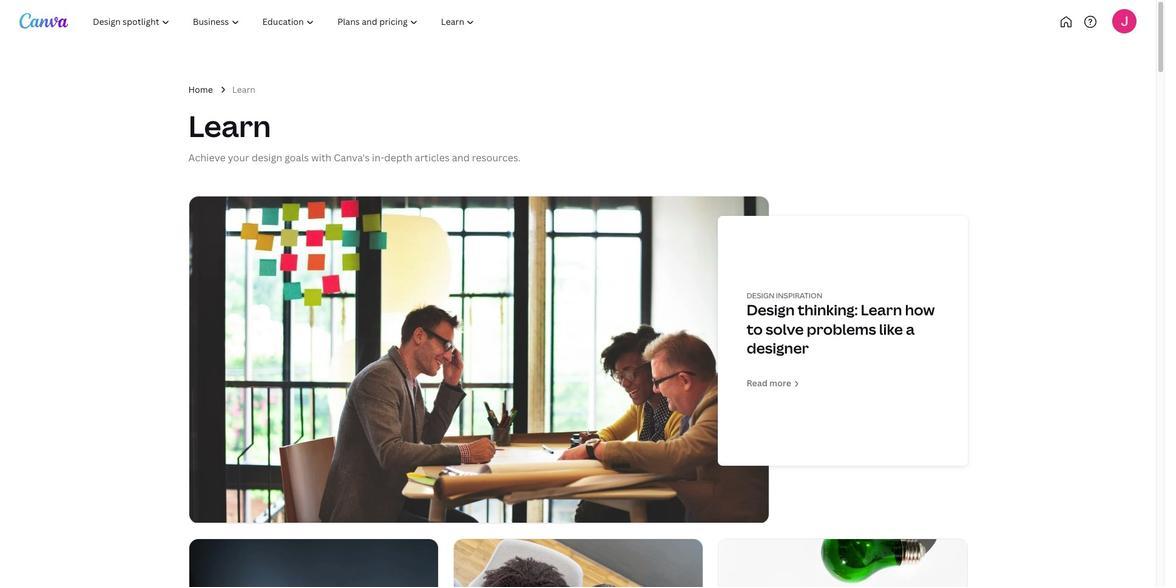 Task type: vqa. For each thing, say whether or not it's contained in the screenshot.
THE READ
yes



Task type: describe. For each thing, give the bounding box(es) containing it.
in-
[[372, 151, 385, 164]]

resources.
[[472, 151, 521, 164]]

problems
[[807, 319, 877, 339]]

more
[[770, 378, 792, 389]]

designer
[[747, 338, 809, 358]]

read
[[747, 378, 768, 389]]

faizur rehman phpzdehn6os unsplash1 image
[[189, 540, 438, 588]]

design thinking image
[[189, 197, 769, 524]]

with
[[311, 151, 332, 164]]

solve
[[766, 319, 804, 339]]

learn achieve your design goals with canva's in-depth articles and resources.
[[188, 106, 521, 164]]

depth
[[384, 151, 413, 164]]

articles
[[415, 151, 450, 164]]

to
[[747, 319, 763, 339]]

home
[[188, 84, 213, 95]]

a
[[906, 319, 915, 339]]

your
[[228, 151, 249, 164]]

home link
[[188, 83, 213, 97]]

read more
[[747, 378, 792, 389]]

design
[[252, 151, 282, 164]]

untitleddesign13 image
[[454, 540, 703, 588]]

learn for learn achieve your design goals with canva's in-depth articles and resources.
[[188, 106, 271, 146]]

thinking:
[[798, 300, 858, 320]]



Task type: locate. For each thing, give the bounding box(es) containing it.
design for design inspiration
[[747, 291, 775, 301]]

design
[[747, 291, 775, 301], [747, 300, 795, 320]]

learn up the your
[[188, 106, 271, 146]]

learn left a at the right bottom
[[861, 300, 902, 320]]

learn
[[232, 84, 256, 95], [188, 106, 271, 146], [861, 300, 902, 320]]

design inspiration link
[[747, 291, 823, 301]]

and
[[452, 151, 470, 164]]

achieve
[[188, 151, 226, 164]]

0 vertical spatial learn
[[232, 84, 256, 95]]

learn inside design thinking: learn how to solve problems like a designer
[[861, 300, 902, 320]]

design inspiration
[[747, 291, 823, 301]]

1 design from the top
[[747, 291, 775, 301]]

goals
[[285, 151, 309, 164]]

design inside design thinking: learn how to solve problems like a designer
[[747, 300, 795, 320]]

canva's
[[334, 151, 370, 164]]

learn for learn
[[232, 84, 256, 95]]

inspiration
[[776, 291, 823, 301]]

2 design from the top
[[747, 300, 795, 320]]

how
[[905, 300, 935, 320]]

learn right home
[[232, 84, 256, 95]]

1 vertical spatial learn
[[188, 106, 271, 146]]

like
[[880, 319, 903, 339]]

2 vertical spatial learn
[[861, 300, 902, 320]]

design for design thinking: learn how to solve problems like a designer
[[747, 300, 795, 320]]

learn inside learn achieve your design goals with canva's in-depth articles and resources.
[[188, 106, 271, 146]]

top level navigation element
[[83, 10, 527, 34]]

brand building image
[[718, 540, 967, 588]]

design thinking: learn how to solve problems like a designer
[[747, 300, 935, 358]]



